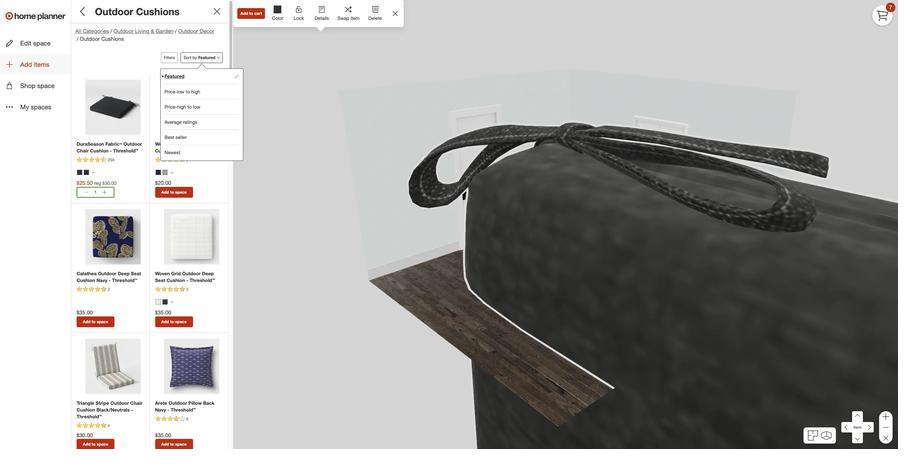 Task type: describe. For each thing, give the bounding box(es) containing it.
color
[[272, 15, 283, 21]]

black image
[[162, 299, 168, 305]]

woven grid outdoor deep seat cushion - threshold™ image
[[164, 209, 219, 265]]

1 horizontal spatial low
[[193, 104, 200, 110]]

duraseason fabric™ outdoor chair cushion - threshold™ image
[[85, 80, 141, 135]]

to inside button
[[249, 11, 253, 16]]

add items button
[[0, 54, 71, 74]]

charcoal image
[[77, 170, 82, 175]]

add to cart
[[240, 11, 262, 16]]

7
[[889, 4, 892, 11]]

items
[[34, 60, 49, 68]]

chair for duraseason fabric™ outdoor chair cushion - threshold™
[[77, 148, 89, 154]]

threshold™ inside calathea outdoor deep seat cushion navy - threshold™
[[112, 277, 137, 283]]

spaces
[[31, 103, 51, 111]]

2 navy image from the left
[[155, 170, 161, 175]]

calathea outdoor deep seat cushion navy - threshold™ button
[[77, 270, 144, 284]]

average ratings
[[165, 119, 197, 125]]

outdoor inside duraseason fabric™ outdoor chair cushion - threshold™
[[123, 141, 142, 147]]

filters
[[164, 55, 175, 60]]

space inside '$30.00 add to space'
[[97, 442, 108, 447]]

seller
[[176, 134, 187, 140]]

shop
[[20, 82, 35, 90]]

add inside add to cart button
[[240, 11, 248, 16]]

details button
[[310, 0, 333, 26]]

all
[[75, 28, 81, 35]]

cushion for triangle stripe outdoor chair cushion black/neutrals - threshold™
[[77, 407, 95, 413]]

lock
[[294, 15, 304, 21]]

woven grid outdoor deep seat cushion - threshold™
[[155, 271, 215, 283]]

woven outdoor chair cushion - threshold™
[[155, 141, 203, 154]]

black/neutrals
[[96, 407, 130, 413]]

deep inside calathea outdoor deep seat cushion navy - threshold™
[[118, 271, 130, 276]]

average ratings link
[[165, 114, 239, 130]]

woven outdoor chair cushion - threshold™ image
[[164, 80, 219, 135]]

price-low to high
[[165, 89, 200, 94]]

duraseason
[[77, 141, 104, 147]]

edit space
[[20, 39, 51, 47]]

top view button icon image
[[808, 431, 818, 441]]

6
[[186, 416, 188, 422]]

edit space button
[[0, 33, 71, 53]]

- inside woven outdoor chair cushion - threshold™
[[175, 148, 177, 154]]

sort
[[184, 55, 191, 60]]

best seller
[[165, 134, 187, 140]]

swap
[[337, 15, 349, 21]]

shop space
[[20, 82, 55, 90]]

threshold™ inside duraseason fabric™ outdoor chair cushion - threshold™
[[113, 148, 138, 154]]

2 for cushion
[[186, 287, 188, 292]]

swap item button
[[333, 0, 364, 26]]

0 horizontal spatial /
[[77, 35, 78, 42]]

deep inside woven grid outdoor deep seat cushion - threshold™
[[202, 271, 214, 276]]

color button
[[268, 0, 287, 27]]

0 vertical spatial low
[[177, 89, 184, 94]]

$25.50 reg $30.00
[[77, 180, 117, 186]]

84
[[186, 157, 191, 162]]

outdoor cushions
[[95, 5, 180, 18]]

outdoor inside woven outdoor chair cushion - threshold™
[[171, 141, 190, 147]]

- inside duraseason fabric™ outdoor chair cushion - threshold™
[[110, 148, 112, 154]]

reg
[[94, 180, 101, 186]]

woven for $35.00
[[155, 271, 170, 276]]

price-high to low
[[165, 104, 200, 110]]

woven for $20.00
[[155, 141, 170, 147]]

price-high to low link
[[165, 99, 239, 114]]

outdoor down all categories button
[[80, 35, 100, 42]]

$20.00 add to space
[[155, 180, 187, 195]]

grid
[[171, 271, 181, 276]]

2 horizontal spatial /
[[175, 28, 177, 35]]

price-low to high link
[[165, 84, 239, 99]]

stripe
[[96, 400, 109, 406]]

add items
[[20, 60, 49, 68]]

cushion for duraseason fabric™ outdoor chair cushion - threshold™
[[90, 148, 109, 154]]

pillow
[[188, 400, 202, 406]]

2 for navy
[[108, 287, 110, 292]]

my
[[20, 103, 29, 111]]

$30.00 inside $25.50 reg $30.00
[[102, 180, 117, 186]]

lock button
[[287, 0, 310, 26]]

4
[[108, 423, 110, 428]]

back
[[203, 400, 214, 406]]

add inside add items button
[[20, 60, 32, 68]]

newest link
[[165, 145, 239, 160]]

seat inside woven grid outdoor deep seat cushion - threshold™
[[155, 277, 165, 283]]

arete outdoor pillow back navy - threshold™ image
[[164, 339, 219, 394]]

threshold™ inside arete outdoor pillow back navy - threshold™
[[171, 407, 196, 413]]

item
[[351, 15, 360, 21]]

cushions inside all categories / outdoor living & garden / outdoor decor / outdoor cushions
[[101, 35, 124, 42]]

add to space button for triangle stripe outdoor chair cushion black/neutrals - threshold™
[[77, 439, 114, 449]]

arete outdoor pillow back navy - threshold™
[[155, 400, 214, 413]]

to inside '$30.00 add to space'
[[92, 442, 96, 447]]

newest
[[165, 149, 180, 155]]

navy inside calathea outdoor deep seat cushion navy - threshold™
[[96, 277, 107, 283]]

living
[[135, 28, 149, 35]]

all categories / outdoor living & garden / outdoor decor / outdoor cushions
[[75, 28, 214, 42]]

swap item
[[337, 15, 360, 21]]

- inside calathea outdoor deep seat cushion navy - threshold™
[[109, 277, 111, 283]]

cart
[[254, 11, 262, 16]]

threshold™ inside woven grid outdoor deep seat cushion - threshold™
[[190, 277, 215, 283]]

triangle stripe outdoor chair cushion black/neutrals - threshold™ button
[[77, 400, 144, 420]]

add to cart button
[[237, 8, 265, 19]]

navy inside arete outdoor pillow back navy - threshold™
[[155, 407, 166, 413]]

calathea
[[77, 271, 97, 276]]

best seller link
[[165, 130, 239, 145]]

duraseason fabric™ outdoor chair cushion - threshold™
[[77, 141, 142, 154]]

fabric™
[[105, 141, 122, 147]]

featured link
[[165, 69, 239, 84]]

edit
[[20, 39, 31, 47]]

outdoor inside arete outdoor pillow back navy - threshold™
[[169, 400, 187, 406]]



Task type: vqa. For each thing, say whether or not it's contained in the screenshot.


Task type: locate. For each thing, give the bounding box(es) containing it.
/ down "all"
[[77, 35, 78, 42]]

- inside woven grid outdoor deep seat cushion - threshold™
[[186, 277, 188, 283]]

home planner landing page image
[[5, 5, 65, 27]]

low up price-high to low
[[177, 89, 184, 94]]

outdoor left decor
[[178, 28, 198, 35]]

- inside arete outdoor pillow back navy - threshold™
[[167, 407, 169, 413]]

$25.50
[[77, 180, 93, 186]]

deep
[[118, 271, 130, 276], [202, 271, 214, 276]]

1 vertical spatial cushions
[[101, 35, 124, 42]]

0 horizontal spatial featured
[[165, 73, 184, 79]]

1 vertical spatial woven
[[155, 271, 170, 276]]

cushion inside triangle stripe outdoor chair cushion black/neutrals - threshold™
[[77, 407, 95, 413]]

calathea outdoor deep seat cushion navy - threshold™ image
[[85, 209, 141, 265]]

arete
[[155, 400, 167, 406]]

add to space button for calathea outdoor deep seat cushion navy - threshold™
[[77, 316, 114, 327]]

low down price-low to high link
[[193, 104, 200, 110]]

price- up price-high to low
[[165, 89, 177, 94]]

featured up price-low to high
[[165, 73, 184, 79]]

woven
[[155, 141, 170, 147], [155, 271, 170, 276]]

1 horizontal spatial navy
[[155, 407, 166, 413]]

arete outdoor pillow back navy - threshold™ button
[[155, 400, 223, 413]]

sort by featured
[[184, 55, 215, 60]]

0 vertical spatial seat
[[131, 271, 141, 276]]

0 horizontal spatial deep
[[118, 271, 130, 276]]

featured
[[198, 55, 215, 60], [165, 73, 184, 79]]

1 vertical spatial featured
[[165, 73, 184, 79]]

0 vertical spatial high
[[191, 89, 200, 94]]

$35.00 add to space
[[77, 309, 108, 324], [155, 309, 187, 324], [155, 432, 187, 447]]

0 horizontal spatial seat
[[131, 271, 141, 276]]

high
[[191, 89, 200, 94], [177, 104, 186, 110]]

front view button icon image
[[821, 431, 832, 440]]

$30.00
[[102, 180, 117, 186], [77, 432, 93, 439]]

space
[[33, 39, 51, 47], [37, 82, 55, 90], [175, 190, 187, 195], [97, 319, 108, 324], [175, 319, 187, 324], [97, 442, 108, 447], [175, 442, 187, 447]]

navy down arete
[[155, 407, 166, 413]]

add inside $20.00 add to space
[[161, 190, 169, 195]]

2 deep from the left
[[202, 271, 214, 276]]

threshold™ inside woven outdoor chair cushion - threshold™
[[178, 148, 203, 154]]

categories
[[83, 28, 109, 35]]

high down price-low to high
[[177, 104, 186, 110]]

-
[[110, 148, 112, 154], [175, 148, 177, 154], [109, 277, 111, 283], [186, 277, 188, 283], [131, 407, 133, 413], [167, 407, 169, 413]]

move asset north by 6" image
[[852, 411, 863, 422]]

1 horizontal spatial seat
[[155, 277, 165, 283]]

0 horizontal spatial navy
[[96, 277, 107, 283]]

delete
[[368, 15, 382, 21]]

woven down best
[[155, 141, 170, 147]]

1 horizontal spatial featured
[[198, 55, 215, 60]]

1 vertical spatial navy
[[155, 407, 166, 413]]

0 horizontal spatial low
[[177, 89, 184, 94]]

$35.00 add to space for calathea outdoor deep seat cushion navy - threshold™
[[77, 309, 108, 324]]

0 horizontal spatial high
[[177, 104, 186, 110]]

my spaces
[[20, 103, 51, 111]]

chair for triangle stripe outdoor chair cushion black/neutrals - threshold™
[[130, 400, 142, 406]]

1 vertical spatial chair
[[77, 148, 89, 154]]

0 horizontal spatial chair
[[77, 148, 89, 154]]

$30.00 right reg
[[102, 180, 117, 186]]

move asset west by 6" image
[[842, 422, 852, 433]]

navy down calathea
[[96, 277, 107, 283]]

259
[[108, 157, 114, 162]]

threshold™
[[113, 148, 138, 154], [178, 148, 203, 154], [112, 277, 137, 283], [190, 277, 215, 283], [171, 407, 196, 413], [77, 414, 102, 419]]

0 horizontal spatial 2
[[108, 287, 110, 292]]

price-
[[165, 89, 177, 94], [165, 104, 177, 110]]

cushion down triangle
[[77, 407, 95, 413]]

0 vertical spatial chair
[[191, 141, 203, 147]]

calathea outdoor deep seat cushion navy - threshold™
[[77, 271, 141, 283]]

navy image
[[84, 170, 89, 175], [155, 170, 161, 175]]

featured inside featured link
[[165, 73, 184, 79]]

0 vertical spatial price-
[[165, 89, 177, 94]]

triangle
[[77, 400, 94, 406]]

threshold™ inside triangle stripe outdoor chair cushion black/neutrals - threshold™
[[77, 414, 102, 419]]

outdoor right arete
[[169, 400, 187, 406]]

$30.00 down triangle
[[77, 432, 93, 439]]

2 down calathea outdoor deep seat cushion navy - threshold™ button
[[108, 287, 110, 292]]

add inside '$30.00 add to space'
[[83, 442, 90, 447]]

triangle stripe outdoor chair cushion black/neutrals - threshold™ image
[[85, 339, 141, 394]]

1 vertical spatial $30.00
[[77, 432, 93, 439]]

duraseason fabric™ outdoor chair cushion - threshold™ button
[[77, 141, 144, 154]]

outdoor living & garden button
[[114, 27, 174, 35]]

1 horizontal spatial deep
[[202, 271, 214, 276]]

2 2 from the left
[[186, 287, 188, 292]]

add to space button for arete outdoor pillow back navy - threshold™
[[155, 439, 193, 449]]

1 horizontal spatial 2
[[186, 287, 188, 292]]

all categories button
[[75, 27, 109, 35]]

to
[[249, 11, 253, 16], [186, 89, 190, 94], [188, 104, 192, 110], [170, 190, 174, 195], [92, 319, 96, 324], [170, 319, 174, 324], [92, 442, 96, 447], [170, 442, 174, 447]]

garden
[[156, 28, 174, 35]]

outdoor up black/neutrals
[[110, 400, 129, 406]]

chair inside triangle stripe outdoor chair cushion black/neutrals - threshold™
[[130, 400, 142, 406]]

navy image right charcoal icon
[[84, 170, 89, 175]]

low
[[177, 89, 184, 94], [193, 104, 200, 110]]

1 horizontal spatial /
[[110, 28, 112, 35]]

/ right categories
[[110, 28, 112, 35]]

woven inside woven outdoor chair cushion - threshold™
[[155, 141, 170, 147]]

1 horizontal spatial cushions
[[136, 5, 180, 18]]

0 vertical spatial navy
[[96, 277, 107, 283]]

ratings
[[183, 119, 197, 125]]

1 horizontal spatial navy image
[[155, 170, 161, 175]]

chair
[[191, 141, 203, 147], [77, 148, 89, 154], [130, 400, 142, 406]]

cushion down grid
[[167, 277, 185, 283]]

outdoor
[[95, 5, 133, 18], [114, 28, 134, 35], [178, 28, 198, 35], [80, 35, 100, 42], [123, 141, 142, 147], [171, 141, 190, 147], [98, 271, 116, 276], [182, 271, 201, 276], [110, 400, 129, 406], [169, 400, 187, 406]]

/
[[110, 28, 112, 35], [175, 28, 177, 35], [77, 35, 78, 42]]

woven grid outdoor deep seat cushion - threshold™ button
[[155, 270, 223, 284]]

2 price- from the top
[[165, 104, 177, 110]]

outdoor decor button
[[178, 27, 214, 35]]

1 horizontal spatial chair
[[130, 400, 142, 406]]

chair inside duraseason fabric™ outdoor chair cushion - threshold™
[[77, 148, 89, 154]]

2 down 'woven grid outdoor deep seat cushion - threshold™' button
[[186, 287, 188, 292]]

1 price- from the top
[[165, 89, 177, 94]]

average
[[165, 119, 182, 125]]

cushion inside calathea outdoor deep seat cushion navy - threshold™
[[77, 277, 95, 283]]

outdoor right grid
[[182, 271, 201, 276]]

shop space button
[[0, 76, 71, 96]]

$35.00 add to space for arete outdoor pillow back navy - threshold™
[[155, 432, 187, 447]]

2 horizontal spatial chair
[[191, 141, 203, 147]]

move asset east by 6" image
[[863, 422, 874, 433]]

1 vertical spatial seat
[[155, 277, 165, 283]]

&
[[151, 28, 154, 35]]

seat
[[131, 271, 141, 276], [155, 277, 165, 283]]

cushion down calathea
[[77, 277, 95, 283]]

black/neutrals image
[[162, 170, 168, 175]]

$35.00 for arete outdoor pillow back navy - threshold™
[[155, 432, 171, 439]]

cushions down categories
[[101, 35, 124, 42]]

$30.00 inside '$30.00 add to space'
[[77, 432, 93, 439]]

price- for high
[[165, 104, 177, 110]]

woven outdoor chair cushion - threshold™ button
[[155, 141, 223, 154]]

/ right garden
[[175, 28, 177, 35]]

0 horizontal spatial navy image
[[84, 170, 89, 175]]

$20.00
[[155, 180, 171, 186]]

1 2 from the left
[[108, 287, 110, 292]]

0 horizontal spatial $30.00
[[77, 432, 93, 439]]

1 vertical spatial price-
[[165, 104, 177, 110]]

high down featured link
[[191, 89, 200, 94]]

space inside $20.00 add to space
[[175, 190, 187, 195]]

cushion down best
[[155, 148, 174, 154]]

my spaces button
[[0, 97, 71, 117]]

triangle stripe outdoor chair cushion black/neutrals - threshold™
[[77, 400, 142, 419]]

1 vertical spatial high
[[177, 104, 186, 110]]

featured right by on the top of the page
[[198, 55, 215, 60]]

0 vertical spatial woven
[[155, 141, 170, 147]]

details
[[315, 15, 329, 21]]

outdoor down seller
[[171, 141, 190, 147]]

navy image left black/neutrals image
[[155, 170, 161, 175]]

1 horizontal spatial high
[[191, 89, 200, 94]]

$30.00 add to space
[[77, 432, 108, 447]]

move asset south by 6" image
[[852, 433, 863, 444]]

woven inside woven grid outdoor deep seat cushion - threshold™
[[155, 271, 170, 276]]

2 woven from the top
[[155, 271, 170, 276]]

chair inside woven outdoor chair cushion - threshold™
[[191, 141, 203, 147]]

1 vertical spatial low
[[193, 104, 200, 110]]

filters button
[[161, 52, 178, 63]]

cushions up &
[[136, 5, 180, 18]]

1 woven from the top
[[155, 141, 170, 147]]

best
[[165, 134, 174, 140]]

item
[[854, 425, 862, 430]]

2 vertical spatial chair
[[130, 400, 142, 406]]

1 deep from the left
[[118, 271, 130, 276]]

2
[[108, 287, 110, 292], [186, 287, 188, 292]]

$35.00
[[77, 309, 93, 316], [155, 309, 171, 316], [155, 432, 171, 439]]

7 button
[[872, 3, 895, 26]]

outdoor inside woven grid outdoor deep seat cushion - threshold™
[[182, 271, 201, 276]]

cushion inside woven grid outdoor deep seat cushion - threshold™
[[167, 277, 185, 283]]

$35.00 for calathea outdoor deep seat cushion navy - threshold™
[[77, 309, 93, 316]]

price- up average
[[165, 104, 177, 110]]

cushion inside woven outdoor chair cushion - threshold™
[[155, 148, 174, 154]]

0 vertical spatial cushions
[[136, 5, 180, 18]]

delete button
[[364, 0, 387, 26]]

cushion down duraseason
[[90, 148, 109, 154]]

cushion
[[90, 148, 109, 154], [155, 148, 174, 154], [77, 277, 95, 283], [167, 277, 185, 283], [77, 407, 95, 413]]

price- for low
[[165, 89, 177, 94]]

- inside triangle stripe outdoor chair cushion black/neutrals - threshold™
[[131, 407, 133, 413]]

cushion inside duraseason fabric™ outdoor chair cushion - threshold™
[[90, 148, 109, 154]]

outdoor left living
[[114, 28, 134, 35]]

decor
[[200, 28, 214, 35]]

0 vertical spatial featured
[[198, 55, 215, 60]]

add
[[240, 11, 248, 16], [20, 60, 32, 68], [161, 190, 169, 195], [83, 319, 90, 324], [161, 319, 169, 324], [83, 442, 90, 447], [161, 442, 169, 447]]

outdoor right fabric™ at the top
[[123, 141, 142, 147]]

to inside $20.00 add to space
[[170, 190, 174, 195]]

outdoor right calathea
[[98, 271, 116, 276]]

outdoor inside triangle stripe outdoor chair cushion black/neutrals - threshold™
[[110, 400, 129, 406]]

add to space button
[[155, 187, 193, 198], [77, 316, 114, 327], [155, 316, 193, 327], [77, 439, 114, 449], [155, 439, 193, 449]]

0 horizontal spatial cushions
[[101, 35, 124, 42]]

seat inside calathea outdoor deep seat cushion navy - threshold™
[[131, 271, 141, 276]]

cream image
[[155, 299, 161, 305]]

1 horizontal spatial $30.00
[[102, 180, 117, 186]]

woven left grid
[[155, 271, 170, 276]]

0 vertical spatial $30.00
[[102, 180, 117, 186]]

cushion for calathea outdoor deep seat cushion navy - threshold™
[[77, 277, 95, 283]]

1 navy image from the left
[[84, 170, 89, 175]]

outdoor up categories
[[95, 5, 133, 18]]

outdoor inside calathea outdoor deep seat cushion navy - threshold™
[[98, 271, 116, 276]]

by
[[193, 55, 197, 60]]



